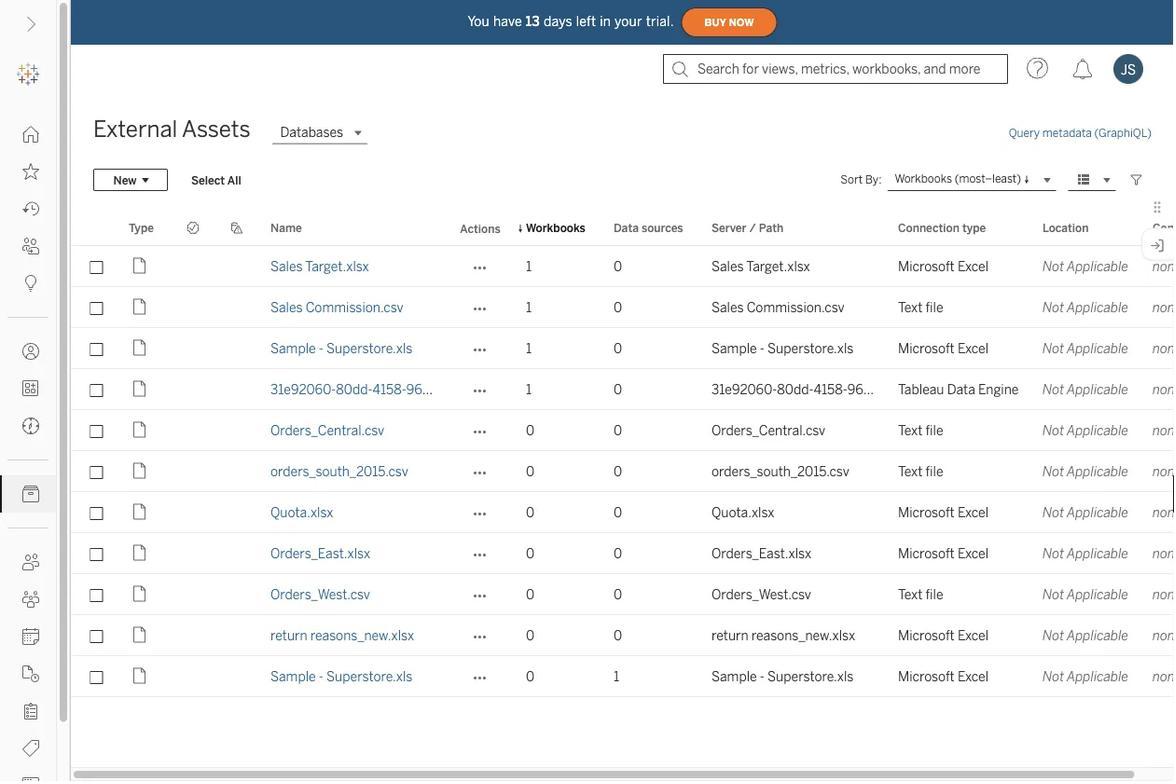 Task type: vqa. For each thing, say whether or not it's contained in the screenshot.
0
yes



Task type: describe. For each thing, give the bounding box(es) containing it.
tableau data engine
[[898, 382, 1019, 397]]

2 orders_east.xlsx from the left
[[712, 546, 811, 561]]

connection
[[898, 221, 960, 235]]

excel for row containing return reasons_new.xlsx
[[958, 628, 989, 644]]

select all button
[[179, 169, 253, 191]]

workbooks (most–least)
[[895, 172, 1021, 186]]

microsoft excel for sales target.xlsx link at the top left of page
[[898, 259, 989, 274]]

2 31e92060-80dd-4158-9639-813c09f9121b from the left
[[712, 382, 967, 397]]

row containing 31e92060-80dd-4158-9639-813c09f9121b
[[71, 369, 1174, 410]]

1 4158- from the left
[[373, 382, 406, 397]]

text file for sales commission.csv
[[898, 300, 943, 315]]

text for sales commission.csv
[[898, 300, 923, 315]]

1 return from the left
[[270, 628, 307, 644]]

3 not applicable from the top
[[1043, 341, 1129, 356]]

excel for row containing sales target.xlsx
[[958, 259, 989, 274]]

11 not applicable from the top
[[1043, 669, 1129, 685]]

grid containing sales target.xlsx
[[71, 211, 1174, 782]]

1 for sales commission.csv
[[526, 300, 532, 315]]

select
[[191, 173, 225, 187]]

applicable for row containing orders_south_2015.csv
[[1067, 464, 1129, 479]]

1 commission.csv from the left
[[306, 300, 403, 315]]

2 813c09f9121b from the left
[[884, 382, 967, 397]]

not applicable for orders_south_2015.csv link
[[1043, 464, 1129, 479]]

query metadata (graphiql) link
[[1009, 126, 1152, 140]]

2 target.xlsx from the left
[[746, 259, 810, 274]]

all
[[227, 173, 241, 187]]

non for orders_west.csv link
[[1153, 587, 1174, 602]]

orders_central.csv link
[[270, 423, 384, 438]]

text file for orders_west.csv
[[898, 587, 943, 602]]

sort
[[841, 173, 863, 187]]

1 sales commission.csv from the left
[[270, 300, 403, 315]]

31e92060-80dd-4158-9639-813c09f9121b link
[[270, 382, 526, 397]]

1 31e92060- from the left
[[270, 382, 336, 397]]

not for orders_central.csv link
[[1043, 423, 1064, 438]]

trial.
[[646, 14, 674, 29]]

not applicable for sales commission.csv link
[[1043, 300, 1129, 315]]

assets
[[182, 116, 250, 143]]

2 file (microsoft excel) image from the top
[[129, 624, 151, 647]]

not for return reasons_new.xlsx link
[[1043, 628, 1064, 644]]

microsoft for return reasons_new.xlsx link
[[898, 628, 955, 644]]

query
[[1009, 126, 1040, 140]]

microsoft excel for quota.xlsx link
[[898, 505, 989, 520]]

1 orders_west.csv from the left
[[270, 587, 370, 602]]

applicable for ninth row from the bottom
[[1067, 341, 1129, 356]]

external assets
[[93, 116, 250, 143]]

3 non from the top
[[1153, 341, 1174, 356]]

file (text file) image
[[129, 583, 151, 606]]

3 not from the top
[[1043, 341, 1064, 356]]

2 80dd- from the left
[[777, 382, 814, 397]]

not for quota.xlsx link
[[1043, 505, 1064, 520]]

file for orders_south_2015.csv
[[926, 464, 943, 479]]

applicable for row containing 31e92060-80dd-4158-9639-813c09f9121b
[[1067, 382, 1129, 397]]

applicable for row containing return reasons_new.xlsx
[[1067, 628, 1129, 644]]

query metadata (graphiql)
[[1009, 126, 1152, 140]]

not applicable for return reasons_new.xlsx link
[[1043, 628, 1129, 644]]

1 return reasons_new.xlsx from the left
[[270, 628, 414, 644]]

not applicable for orders_west.csv link
[[1043, 587, 1129, 602]]

non for sales commission.csv link
[[1153, 300, 1174, 315]]

non for quota.xlsx link
[[1153, 505, 1174, 520]]

non for sales target.xlsx link at the top left of page
[[1153, 259, 1174, 274]]

your
[[615, 14, 642, 29]]

server
[[712, 221, 747, 235]]

6 microsoft from the top
[[898, 669, 955, 685]]

non for 31e92060-80dd-4158-9639-813c09f9121b link at the left
[[1153, 382, 1174, 397]]

1 reasons_new.xlsx from the left
[[310, 628, 414, 644]]

2 orders_west.csv from the left
[[712, 587, 811, 602]]

microsoft for the orders_east.xlsx link
[[898, 546, 955, 561]]

1 orders_central.csv from the left
[[270, 423, 384, 438]]

text for orders_south_2015.csv
[[898, 464, 923, 479]]

file (text file) image for orders_central.csv
[[129, 419, 151, 442]]

2 quota.xlsx from the left
[[712, 505, 775, 520]]

2 4158- from the left
[[814, 382, 847, 397]]

not applicable for sales target.xlsx link at the top left of page
[[1043, 259, 1129, 274]]

row containing sales target.xlsx
[[71, 246, 1174, 287]]

file for orders_west.csv
[[926, 587, 943, 602]]

1 813c09f9121b from the left
[[443, 382, 526, 397]]

3 row from the top
[[71, 328, 1174, 369]]

row containing orders_east.xlsx
[[71, 533, 1174, 574]]

(graphiql)
[[1094, 126, 1152, 140]]

2 orders_south_2015.csv from the left
[[712, 464, 849, 479]]

not applicable for the orders_east.xlsx link
[[1043, 546, 1129, 561]]

2 31e92060- from the left
[[712, 382, 777, 397]]

/
[[749, 221, 756, 235]]

11 non from the top
[[1153, 669, 1174, 685]]

not for 31e92060-80dd-4158-9639-813c09f9121b link at the left
[[1043, 382, 1064, 397]]

text for orders_west.csv
[[898, 587, 923, 602]]

file (microsoft excel) image for sales target.xlsx
[[129, 255, 151, 277]]

buy
[[705, 17, 726, 28]]

quota.xlsx link
[[270, 505, 333, 520]]

you
[[468, 14, 490, 29]]

11 row from the top
[[71, 657, 1174, 698]]

applicable for row containing sales commission.csv
[[1067, 300, 1129, 315]]

not applicable for 31e92060-80dd-4158-9639-813c09f9121b link at the left
[[1043, 382, 1129, 397]]

1 for sales target.xlsx
[[526, 259, 532, 274]]

actions
[[460, 222, 501, 235]]

applicable for row containing sales target.xlsx
[[1067, 259, 1129, 274]]

not for orders_south_2015.csv link
[[1043, 464, 1064, 479]]

1 orders_east.xlsx from the left
[[270, 546, 370, 561]]

3 file (microsoft excel) image from the top
[[129, 665, 151, 688]]

microsoft for sales target.xlsx link at the top left of page
[[898, 259, 955, 274]]

select all
[[191, 173, 241, 187]]

server / path
[[712, 221, 784, 235]]

you have 13 days left in your trial.
[[468, 14, 674, 29]]

not applicable for orders_central.csv link
[[1043, 423, 1129, 438]]

Search for views, metrics, workbooks, and more text field
[[663, 54, 1008, 84]]

excel for row containing orders_east.xlsx
[[958, 546, 989, 561]]

1 80dd- from the left
[[336, 382, 373, 397]]

path
[[759, 221, 784, 235]]

1 file (microsoft excel) image from the top
[[129, 337, 151, 360]]

days
[[544, 14, 572, 29]]

2 reasons_new.xlsx from the left
[[752, 628, 855, 644]]

buy now button
[[681, 7, 777, 37]]



Task type: locate. For each thing, give the bounding box(es) containing it.
9 row from the top
[[71, 574, 1174, 616]]

9639-
[[406, 382, 443, 397], [847, 382, 884, 397]]

microsoft
[[898, 259, 955, 274], [898, 341, 955, 356], [898, 505, 955, 520], [898, 546, 955, 561], [898, 628, 955, 644], [898, 669, 955, 685]]

sources
[[642, 221, 683, 235]]

workbooks
[[895, 172, 952, 186], [526, 221, 586, 235]]

10 non from the top
[[1153, 628, 1174, 644]]

1 horizontal spatial orders_south_2015.csv
[[712, 464, 849, 479]]

2 sample - superstore.xls link from the top
[[270, 669, 413, 685]]

80dd-
[[336, 382, 373, 397], [777, 382, 814, 397]]

sales
[[270, 259, 303, 274], [712, 259, 744, 274], [270, 300, 303, 315], [712, 300, 744, 315]]

4 excel from the top
[[958, 546, 989, 561]]

file
[[926, 300, 943, 315], [926, 423, 943, 438], [926, 464, 943, 479], [926, 587, 943, 602]]

1 horizontal spatial workbooks
[[895, 172, 952, 186]]

1 text from the top
[[898, 300, 923, 315]]

file (text file) image
[[129, 296, 151, 318], [129, 419, 151, 442], [129, 460, 151, 483]]

connection type
[[898, 221, 986, 235]]

1 vertical spatial file (microsoft excel) image
[[129, 501, 151, 524]]

0 vertical spatial file (microsoft excel) image
[[129, 255, 151, 277]]

2 not applicable from the top
[[1043, 300, 1129, 315]]

1 vertical spatial data
[[947, 382, 975, 397]]

excel for row containing quota.xlsx
[[958, 505, 989, 520]]

0 horizontal spatial sales target.xlsx
[[270, 259, 369, 274]]

5 not from the top
[[1043, 423, 1064, 438]]

1 non from the top
[[1153, 259, 1174, 274]]

commission.csv down path
[[747, 300, 845, 315]]

1 horizontal spatial 4158-
[[814, 382, 847, 397]]

1 horizontal spatial return reasons_new.xlsx
[[712, 628, 855, 644]]

6 row from the top
[[71, 451, 1174, 492]]

target.xlsx
[[305, 259, 369, 274], [746, 259, 810, 274]]

not for orders_west.csv link
[[1043, 587, 1064, 602]]

1 horizontal spatial reasons_new.xlsx
[[752, 628, 855, 644]]

813c09f9121b
[[443, 382, 526, 397], [884, 382, 967, 397]]

4 text from the top
[[898, 587, 923, 602]]

5 not applicable from the top
[[1043, 423, 1129, 438]]

4 microsoft from the top
[[898, 546, 955, 561]]

by:
[[865, 173, 882, 187]]

13
[[526, 14, 540, 29]]

4 applicable from the top
[[1067, 382, 1129, 397]]

1 horizontal spatial commission.csv
[[747, 300, 845, 315]]

0 horizontal spatial data
[[614, 221, 639, 235]]

1
[[526, 259, 532, 274], [526, 300, 532, 315], [526, 341, 532, 356], [526, 382, 532, 397], [614, 669, 619, 685]]

1 9639- from the left
[[406, 382, 443, 397]]

7 row from the top
[[71, 492, 1174, 533]]

sample - superstore.xls link down return reasons_new.xlsx link
[[270, 669, 413, 685]]

6 microsoft excel from the top
[[898, 669, 989, 685]]

target.xlsx down path
[[746, 259, 810, 274]]

applicable for first row from the bottom
[[1067, 669, 1129, 685]]

cont
[[1153, 221, 1174, 235]]

file (text file) image for sales commission.csv
[[129, 296, 151, 318]]

text file
[[898, 300, 943, 315], [898, 423, 943, 438], [898, 464, 943, 479], [898, 587, 943, 602]]

3 text file from the top
[[898, 464, 943, 479]]

2 sales commission.csv from the left
[[712, 300, 845, 315]]

list view image
[[1075, 172, 1092, 188]]

11 not from the top
[[1043, 669, 1064, 685]]

grid
[[71, 211, 1174, 782]]

31e92060-
[[270, 382, 336, 397], [712, 382, 777, 397]]

1 horizontal spatial orders_central.csv
[[712, 423, 826, 438]]

buy now
[[705, 17, 754, 28]]

0 horizontal spatial 31e92060-80dd-4158-9639-813c09f9121b
[[270, 382, 526, 397]]

sample - superstore.xls link down sales commission.csv link
[[270, 341, 413, 356]]

commission.csv
[[306, 300, 403, 315], [747, 300, 845, 315]]

1 horizontal spatial quota.xlsx
[[712, 505, 775, 520]]

sample - superstore.xls link
[[270, 341, 413, 356], [270, 669, 413, 685]]

0 horizontal spatial workbooks
[[526, 221, 586, 235]]

5 row from the top
[[71, 410, 1174, 451]]

0 vertical spatial sample - superstore.xls link
[[270, 341, 413, 356]]

1 file from the top
[[926, 300, 943, 315]]

1 sample - superstore.xls link from the top
[[270, 341, 413, 356]]

databases button
[[273, 121, 368, 144]]

sales target.xlsx
[[270, 259, 369, 274], [712, 259, 810, 274]]

2 return from the left
[[712, 628, 749, 644]]

1 orders_south_2015.csv from the left
[[270, 464, 408, 479]]

6 non from the top
[[1153, 464, 1174, 479]]

4 microsoft excel from the top
[[898, 546, 989, 561]]

31e92060-80dd-4158-9639-813c09f9121b
[[270, 382, 526, 397], [712, 382, 967, 397]]

not applicable
[[1043, 259, 1129, 274], [1043, 300, 1129, 315], [1043, 341, 1129, 356], [1043, 382, 1129, 397], [1043, 423, 1129, 438], [1043, 464, 1129, 479], [1043, 505, 1129, 520], [1043, 546, 1129, 561], [1043, 587, 1129, 602], [1043, 628, 1129, 644], [1043, 669, 1129, 685]]

reasons_new.xlsx
[[310, 628, 414, 644], [752, 628, 855, 644]]

3 text from the top
[[898, 464, 923, 479]]

10 applicable from the top
[[1067, 628, 1129, 644]]

2 file from the top
[[926, 423, 943, 438]]

orders_south_2015.csv link
[[270, 464, 408, 479]]

orders_east.xlsx
[[270, 546, 370, 561], [712, 546, 811, 561]]

file for sales commission.csv
[[926, 300, 943, 315]]

workbooks for workbooks (most–least)
[[895, 172, 952, 186]]

3 microsoft from the top
[[898, 505, 955, 520]]

workbooks inside dropdown button
[[895, 172, 952, 186]]

1 horizontal spatial sales target.xlsx
[[712, 259, 810, 274]]

0 horizontal spatial 4158-
[[373, 382, 406, 397]]

left
[[576, 14, 596, 29]]

0 vertical spatial file (microsoft excel) image
[[129, 337, 151, 360]]

non
[[1153, 259, 1174, 274], [1153, 300, 1174, 315], [1153, 341, 1174, 356], [1153, 382, 1174, 397], [1153, 423, 1174, 438], [1153, 464, 1174, 479], [1153, 505, 1174, 520], [1153, 546, 1174, 561], [1153, 587, 1174, 602], [1153, 628, 1174, 644], [1153, 669, 1174, 685]]

3 applicable from the top
[[1067, 341, 1129, 356]]

sales target.xlsx down /
[[712, 259, 810, 274]]

data
[[614, 221, 639, 235], [947, 382, 975, 397]]

sales target.xlsx up sales commission.csv link
[[270, 259, 369, 274]]

1 for 31e92060-80dd-4158-9639-813c09f9121b
[[526, 382, 532, 397]]

2 sales target.xlsx from the left
[[712, 259, 810, 274]]

9 not applicable from the top
[[1043, 587, 1129, 602]]

0 horizontal spatial quota.xlsx
[[270, 505, 333, 520]]

1 horizontal spatial 9639-
[[847, 382, 884, 397]]

not for sales target.xlsx link at the top left of page
[[1043, 259, 1064, 274]]

file (microsoft excel) image
[[129, 255, 151, 277], [129, 501, 151, 524], [129, 542, 151, 565]]

3 file (microsoft excel) image from the top
[[129, 542, 151, 565]]

non for the orders_east.xlsx link
[[1153, 546, 1174, 561]]

applicable for row containing orders_central.csv
[[1067, 423, 1129, 438]]

now
[[729, 17, 754, 28]]

10 not applicable from the top
[[1043, 628, 1129, 644]]

0 horizontal spatial reasons_new.xlsx
[[310, 628, 414, 644]]

file (tableau data engine) image
[[129, 378, 151, 401]]

data left engine
[[947, 382, 975, 397]]

file (microsoft excel) image for quota.xlsx
[[129, 501, 151, 524]]

2 commission.csv from the left
[[747, 300, 845, 315]]

file (microsoft excel) image for orders_east.xlsx
[[129, 542, 151, 565]]

1 microsoft excel from the top
[[898, 259, 989, 274]]

2 row from the top
[[71, 287, 1174, 328]]

row group containing sales target.xlsx
[[71, 246, 1174, 698]]

sales commission.csv down sales target.xlsx link at the top left of page
[[270, 300, 403, 315]]

0 vertical spatial file (text file) image
[[129, 296, 151, 318]]

name
[[270, 221, 302, 235]]

in
[[600, 14, 611, 29]]

sample - superstore.xls
[[270, 341, 413, 356], [712, 341, 854, 356], [270, 669, 413, 685], [712, 669, 854, 685]]

return
[[270, 628, 307, 644], [712, 628, 749, 644]]

10 not from the top
[[1043, 628, 1064, 644]]

applicable for row containing orders_west.csv
[[1067, 587, 1129, 602]]

text for orders_central.csv
[[898, 423, 923, 438]]

text
[[898, 300, 923, 315], [898, 423, 923, 438], [898, 464, 923, 479], [898, 587, 923, 602]]

microsoft for quota.xlsx link
[[898, 505, 955, 520]]

6 not from the top
[[1043, 464, 1064, 479]]

1 31e92060-80dd-4158-9639-813c09f9121b from the left
[[270, 382, 526, 397]]

have
[[493, 14, 522, 29]]

0 horizontal spatial target.xlsx
[[305, 259, 369, 274]]

11 applicable from the top
[[1067, 669, 1129, 685]]

orders_south_2015.csv
[[270, 464, 408, 479], [712, 464, 849, 479]]

6 excel from the top
[[958, 669, 989, 685]]

4 row from the top
[[71, 369, 1174, 410]]

applicable
[[1067, 259, 1129, 274], [1067, 300, 1129, 315], [1067, 341, 1129, 356], [1067, 382, 1129, 397], [1067, 423, 1129, 438], [1067, 464, 1129, 479], [1067, 505, 1129, 520], [1067, 546, 1129, 561], [1067, 587, 1129, 602], [1067, 628, 1129, 644], [1067, 669, 1129, 685]]

2 microsoft from the top
[[898, 341, 955, 356]]

file (microsoft excel) image
[[129, 337, 151, 360], [129, 624, 151, 647], [129, 665, 151, 688]]

orders_east.xlsx link
[[270, 546, 370, 561]]

1 vertical spatial workbooks
[[526, 221, 586, 235]]

excel
[[958, 259, 989, 274], [958, 341, 989, 356], [958, 505, 989, 520], [958, 546, 989, 561], [958, 628, 989, 644], [958, 669, 989, 685]]

workbooks inside grid
[[526, 221, 586, 235]]

new button
[[93, 169, 168, 191]]

not for the orders_east.xlsx link
[[1043, 546, 1064, 561]]

8 applicable from the top
[[1067, 546, 1129, 561]]

orders_west.csv
[[270, 587, 370, 602], [712, 587, 811, 602]]

(most–least)
[[955, 172, 1021, 186]]

0 horizontal spatial orders_central.csv
[[270, 423, 384, 438]]

new
[[113, 173, 137, 187]]

2 applicable from the top
[[1067, 300, 1129, 315]]

1 vertical spatial sample - superstore.xls link
[[270, 669, 413, 685]]

not for sales commission.csv link
[[1043, 300, 1064, 315]]

workbooks up connection
[[895, 172, 952, 186]]

row containing return reasons_new.xlsx
[[71, 616, 1174, 657]]

databases
[[280, 125, 343, 140]]

1 horizontal spatial target.xlsx
[[746, 259, 810, 274]]

metadata
[[1043, 126, 1092, 140]]

location
[[1043, 221, 1089, 235]]

navigation panel element
[[0, 56, 56, 782]]

row containing orders_west.csv
[[71, 574, 1174, 616]]

0 horizontal spatial orders_east.xlsx
[[270, 546, 370, 561]]

1 row from the top
[[71, 246, 1174, 287]]

workbooks right actions
[[526, 221, 586, 235]]

10 row from the top
[[71, 616, 1174, 657]]

4 file from the top
[[926, 587, 943, 602]]

non for return reasons_new.xlsx link
[[1153, 628, 1174, 644]]

2 excel from the top
[[958, 341, 989, 356]]

row containing quota.xlsx
[[71, 492, 1174, 533]]

sales target.xlsx link
[[270, 259, 369, 274]]

microsoft excel for the orders_east.xlsx link
[[898, 546, 989, 561]]

sales commission.csv down path
[[712, 300, 845, 315]]

2 microsoft excel from the top
[[898, 341, 989, 356]]

1 target.xlsx from the left
[[305, 259, 369, 274]]

5 excel from the top
[[958, 628, 989, 644]]

data left sources
[[614, 221, 639, 235]]

1 excel from the top
[[958, 259, 989, 274]]

1 applicable from the top
[[1067, 259, 1129, 274]]

commission.csv down sales target.xlsx link at the top left of page
[[306, 300, 403, 315]]

1 horizontal spatial sales commission.csv
[[712, 300, 845, 315]]

row
[[71, 246, 1174, 287], [71, 287, 1174, 328], [71, 328, 1174, 369], [71, 369, 1174, 410], [71, 410, 1174, 451], [71, 451, 1174, 492], [71, 492, 1174, 533], [71, 533, 1174, 574], [71, 574, 1174, 616], [71, 616, 1174, 657], [71, 657, 1174, 698]]

text file for orders_south_2015.csv
[[898, 464, 943, 479]]

sample - superstore.xls link for 1
[[270, 341, 413, 356]]

sample
[[270, 341, 316, 356], [712, 341, 757, 356], [270, 669, 316, 685], [712, 669, 757, 685]]

quota.xlsx
[[270, 505, 333, 520], [712, 505, 775, 520]]

1 for sample - superstore.xls
[[526, 341, 532, 356]]

6 not applicable from the top
[[1043, 464, 1129, 479]]

0
[[614, 259, 622, 274], [614, 300, 622, 315], [614, 341, 622, 356], [614, 382, 622, 397], [526, 423, 535, 438], [614, 423, 622, 438], [526, 464, 535, 479], [614, 464, 622, 479], [526, 505, 535, 520], [614, 505, 622, 520], [526, 546, 535, 561], [614, 546, 622, 561], [526, 587, 535, 602], [614, 587, 622, 602], [526, 628, 535, 644], [614, 628, 622, 644], [526, 669, 535, 685]]

sales commission.csv link
[[270, 300, 403, 315]]

2 file (text file) image from the top
[[129, 419, 151, 442]]

orders_west.csv link
[[270, 587, 370, 602]]

0 vertical spatial workbooks
[[895, 172, 952, 186]]

non for orders_south_2015.csv link
[[1153, 464, 1174, 479]]

applicable for row containing orders_east.xlsx
[[1067, 546, 1129, 561]]

1 sales target.xlsx from the left
[[270, 259, 369, 274]]

excel for first row from the bottom
[[958, 669, 989, 685]]

6 applicable from the top
[[1067, 464, 1129, 479]]

0 horizontal spatial 80dd-
[[336, 382, 373, 397]]

excel for ninth row from the bottom
[[958, 341, 989, 356]]

2 vertical spatial file (text file) image
[[129, 460, 151, 483]]

1 horizontal spatial return
[[712, 628, 749, 644]]

9 non from the top
[[1153, 587, 1174, 602]]

row containing orders_south_2015.csv
[[71, 451, 1174, 492]]

1 vertical spatial file (text file) image
[[129, 419, 151, 442]]

-
[[319, 341, 323, 356], [760, 341, 765, 356], [319, 669, 323, 685], [760, 669, 765, 685]]

1 horizontal spatial data
[[947, 382, 975, 397]]

1 not from the top
[[1043, 259, 1064, 274]]

0 horizontal spatial commission.csv
[[306, 300, 403, 315]]

1 horizontal spatial orders_east.xlsx
[[712, 546, 811, 561]]

7 not applicable from the top
[[1043, 505, 1129, 520]]

0 horizontal spatial sales commission.csv
[[270, 300, 403, 315]]

file for orders_central.csv
[[926, 423, 943, 438]]

return reasons_new.xlsx
[[270, 628, 414, 644], [712, 628, 855, 644]]

target.xlsx up sales commission.csv link
[[305, 259, 369, 274]]

0 horizontal spatial 9639-
[[406, 382, 443, 397]]

workbooks (most–least) button
[[887, 169, 1057, 191]]

5 microsoft from the top
[[898, 628, 955, 644]]

not
[[1043, 259, 1064, 274], [1043, 300, 1064, 315], [1043, 341, 1064, 356], [1043, 382, 1064, 397], [1043, 423, 1064, 438], [1043, 464, 1064, 479], [1043, 505, 1064, 520], [1043, 546, 1064, 561], [1043, 587, 1064, 602], [1043, 628, 1064, 644], [1043, 669, 1064, 685]]

1 file (microsoft excel) image from the top
[[129, 255, 151, 277]]

microsoft excel for return reasons_new.xlsx link
[[898, 628, 989, 644]]

1 quota.xlsx from the left
[[270, 505, 333, 520]]

0 horizontal spatial orders_south_2015.csv
[[270, 464, 408, 479]]

type
[[962, 221, 986, 235]]

0 horizontal spatial return reasons_new.xlsx
[[270, 628, 414, 644]]

2 not from the top
[[1043, 300, 1064, 315]]

engine
[[978, 382, 1019, 397]]

non for orders_central.csv link
[[1153, 423, 1174, 438]]

4158- up orders_central.csv link
[[373, 382, 406, 397]]

4158- left tableau
[[814, 382, 847, 397]]

row containing orders_central.csv
[[71, 410, 1174, 451]]

1 horizontal spatial 813c09f9121b
[[884, 382, 967, 397]]

1 vertical spatial file (microsoft excel) image
[[129, 624, 151, 647]]

0 horizontal spatial orders_west.csv
[[270, 587, 370, 602]]

0 horizontal spatial return
[[270, 628, 307, 644]]

7 non from the top
[[1153, 505, 1174, 520]]

data sources
[[614, 221, 683, 235]]

superstore.xls
[[326, 341, 413, 356], [768, 341, 854, 356], [326, 669, 413, 685], [768, 669, 854, 685]]

1 horizontal spatial 31e92060-80dd-4158-9639-813c09f9121b
[[712, 382, 967, 397]]

8 non from the top
[[1153, 546, 1174, 561]]

4 not applicable from the top
[[1043, 382, 1129, 397]]

2 orders_central.csv from the left
[[712, 423, 826, 438]]

type
[[129, 221, 154, 235]]

sample - superstore.xls link for 0
[[270, 669, 413, 685]]

0 horizontal spatial 31e92060-
[[270, 382, 336, 397]]

not applicable for quota.xlsx link
[[1043, 505, 1129, 520]]

4158-
[[373, 382, 406, 397], [814, 382, 847, 397]]

1 horizontal spatial orders_west.csv
[[712, 587, 811, 602]]

file (text file) image for orders_south_2015.csv
[[129, 460, 151, 483]]

text file for orders_central.csv
[[898, 423, 943, 438]]

2 text file from the top
[[898, 423, 943, 438]]

2 vertical spatial file (microsoft excel) image
[[129, 542, 151, 565]]

microsoft excel
[[898, 259, 989, 274], [898, 341, 989, 356], [898, 505, 989, 520], [898, 546, 989, 561], [898, 628, 989, 644], [898, 669, 989, 685]]

0 horizontal spatial 813c09f9121b
[[443, 382, 526, 397]]

3 excel from the top
[[958, 505, 989, 520]]

2 return reasons_new.xlsx from the left
[[712, 628, 855, 644]]

workbooks for workbooks
[[526, 221, 586, 235]]

1 file (text file) image from the top
[[129, 296, 151, 318]]

sales commission.csv
[[270, 300, 403, 315], [712, 300, 845, 315]]

1 horizontal spatial 80dd-
[[777, 382, 814, 397]]

2 vertical spatial file (microsoft excel) image
[[129, 665, 151, 688]]

row group
[[71, 246, 1174, 698]]

return reasons_new.xlsx link
[[270, 628, 414, 644]]

0 vertical spatial data
[[614, 221, 639, 235]]

1 horizontal spatial 31e92060-
[[712, 382, 777, 397]]

1 not applicable from the top
[[1043, 259, 1129, 274]]

2 9639- from the left
[[847, 382, 884, 397]]

sort by:
[[841, 173, 882, 187]]

applicable for row containing quota.xlsx
[[1067, 505, 1129, 520]]

main navigation. press the up and down arrow keys to access links. element
[[0, 116, 56, 782]]

cell
[[172, 246, 215, 287], [215, 246, 259, 287], [172, 287, 215, 328], [215, 287, 259, 328], [172, 328, 215, 369], [215, 328, 259, 369], [172, 369, 215, 410], [215, 369, 259, 410], [172, 410, 215, 451], [215, 410, 259, 451], [172, 451, 215, 492], [215, 451, 259, 492], [172, 492, 215, 533], [215, 492, 259, 533], [172, 533, 215, 574], [215, 533, 259, 574], [172, 574, 215, 616], [215, 574, 259, 616], [172, 616, 215, 657], [215, 616, 259, 657], [172, 657, 215, 698], [215, 657, 259, 698]]

row containing sales commission.csv
[[71, 287, 1174, 328]]

orders_central.csv
[[270, 423, 384, 438], [712, 423, 826, 438]]

tableau
[[898, 382, 944, 397]]

3 file (text file) image from the top
[[129, 460, 151, 483]]

external
[[93, 116, 177, 143]]



